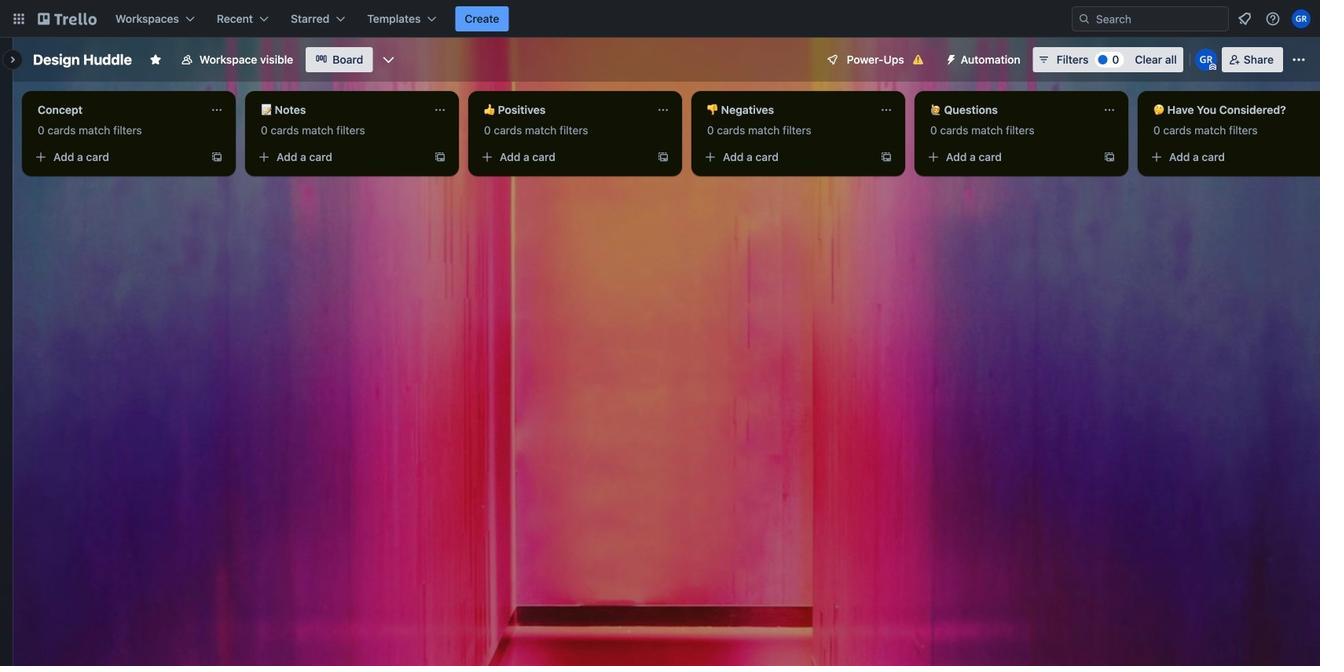 Task type: locate. For each thing, give the bounding box(es) containing it.
create from template… image
[[211, 151, 223, 164], [657, 151, 670, 164], [881, 151, 893, 164], [1104, 151, 1117, 164]]

2 create from template… image from the left
[[657, 151, 670, 164]]

None text field
[[698, 97, 874, 123], [922, 97, 1098, 123], [698, 97, 874, 123], [922, 97, 1098, 123]]

greg robinson (gregrobinson96) image
[[1293, 9, 1312, 28], [1196, 49, 1218, 71]]

this member is an admin of this board. image
[[1210, 64, 1217, 71]]

0 vertical spatial greg robinson (gregrobinson96) image
[[1293, 9, 1312, 28]]

1 horizontal spatial greg robinson (gregrobinson96) image
[[1293, 9, 1312, 28]]

greg robinson (gregrobinson96) image down search field
[[1196, 49, 1218, 71]]

None text field
[[28, 97, 204, 123], [252, 97, 428, 123], [475, 97, 651, 123], [1145, 97, 1321, 123], [28, 97, 204, 123], [252, 97, 428, 123], [475, 97, 651, 123], [1145, 97, 1321, 123]]

sm image
[[939, 47, 961, 69]]

greg robinson (gregrobinson96) image inside primary element
[[1293, 9, 1312, 28]]

greg robinson (gregrobinson96) image right open information menu image
[[1293, 9, 1312, 28]]

4 create from template… image from the left
[[1104, 151, 1117, 164]]

0 horizontal spatial greg robinson (gregrobinson96) image
[[1196, 49, 1218, 71]]



Task type: describe. For each thing, give the bounding box(es) containing it.
Search field
[[1072, 6, 1230, 31]]

customize views image
[[381, 52, 397, 68]]

1 create from template… image from the left
[[211, 151, 223, 164]]

back to home image
[[38, 6, 97, 31]]

create from template… image
[[434, 151, 447, 164]]

search image
[[1079, 13, 1091, 25]]

show menu image
[[1292, 52, 1308, 68]]

Board name text field
[[25, 47, 140, 72]]

0 notifications image
[[1236, 9, 1255, 28]]

3 create from template… image from the left
[[881, 151, 893, 164]]

star or unstar board image
[[149, 53, 162, 66]]

open information menu image
[[1266, 11, 1282, 27]]

1 vertical spatial greg robinson (gregrobinson96) image
[[1196, 49, 1218, 71]]

primary element
[[0, 0, 1321, 38]]



Task type: vqa. For each thing, say whether or not it's contained in the screenshot.
Customize views "icon"
yes



